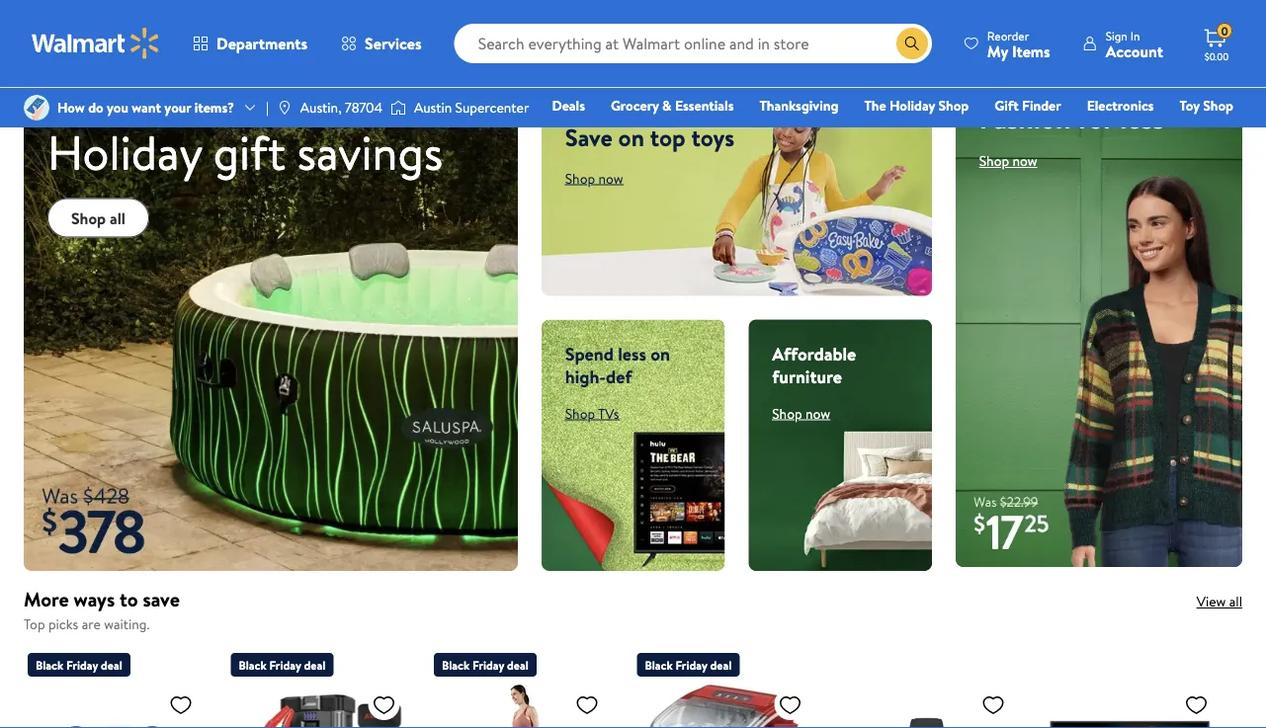 Task type: locate. For each thing, give the bounding box(es) containing it.
one debit
[[1082, 124, 1149, 143]]

shop now for affordable furniture
[[772, 404, 830, 423]]

0
[[1221, 22, 1228, 39]]

3 deal from the left
[[507, 657, 529, 673]]

1 vertical spatial holiday
[[47, 120, 202, 185]]

shop now link for save on top toys
[[565, 169, 623, 188]]

4 deal from the left
[[710, 657, 732, 673]]

on inside spend less on high-def
[[651, 342, 670, 367]]

now
[[1013, 151, 1038, 171], [599, 169, 623, 188], [806, 404, 830, 423]]

affordable furniture
[[772, 342, 856, 389]]

holiday up home link
[[890, 96, 935, 115]]

black for avapow car battery jump starter ,3000a peak portable jump starters for up to 8l gas 8l diesel engine with booster function,12v lithium jump charger pack box with smart safety clamp image
[[239, 657, 267, 673]]

shop now down registry link
[[979, 151, 1038, 171]]

black friday deal for sony ps5 dualsense wireless controller - volcanic red 'image'
[[36, 657, 122, 673]]

4 black friday deal from the left
[[645, 657, 732, 673]]

grocery & essentials link
[[602, 95, 743, 116]]

fashion
[[979, 99, 1071, 137], [934, 124, 980, 143]]

now for furniture
[[806, 404, 830, 423]]

black friday deal for kissair countertop ice maker portable ice machine with handle, self-cleaning ice makers, 26lbs/24h, 9 ice cubes ready in 6 mins for home kitchen bar party red image
[[645, 657, 732, 673]]

shop now link for fashion for less
[[979, 151, 1038, 171]]

friday for avapow car battery jump starter ,3000a peak portable jump starters for up to 8l gas 8l diesel engine with booster function,12v lithium jump charger pack box with smart safety clamp image
[[269, 657, 301, 673]]

deal for 'sign in to add to favorites list, ssphpplie walking pad with app,40*16 walking area phone control & record data, 2.5hp treadmill under desk, 300 lb weight capacity walking pad treadmill for home and office' "image"
[[507, 657, 529, 673]]

shop now link down registry link
[[979, 151, 1038, 171]]

2 black from the left
[[239, 657, 267, 673]]

0 vertical spatial on
[[618, 121, 644, 154]]

3 friday from the left
[[473, 657, 504, 673]]

less
[[1120, 99, 1164, 137], [618, 342, 646, 367]]

on right def at the left of the page
[[651, 342, 670, 367]]

1 friday from the left
[[66, 657, 98, 673]]

0 horizontal spatial shop now link
[[565, 169, 623, 188]]

2 horizontal spatial  image
[[390, 98, 406, 118]]

add to cart image
[[235, 17, 258, 41]]

2 deal from the left
[[304, 657, 325, 673]]

services
[[365, 33, 422, 54]]

one debit link
[[1073, 123, 1158, 144]]

grocery
[[611, 96, 659, 115]]

samsung galaxy watch4 classic stainless steel smart watch, 42mm, bluetooth, black image
[[840, 685, 1013, 728]]

black friday deal for avapow car battery jump starter ,3000a peak portable jump starters for up to 8l gas 8l diesel engine with booster function,12v lithium jump charger pack box with smart safety clamp image
[[239, 657, 325, 673]]

essentials
[[675, 96, 734, 115]]

gift
[[213, 120, 286, 185]]

black friday deal
[[36, 657, 122, 673], [239, 657, 325, 673], [442, 657, 529, 673], [645, 657, 732, 673]]

black up avapow car battery jump starter ,3000a peak portable jump starters for up to 8l gas 8l diesel engine with booster function,12v lithium jump charger pack box with smart safety clamp image
[[239, 657, 267, 673]]

thanksgiving
[[760, 96, 839, 115]]

picks
[[48, 615, 78, 634]]

friday for kissair countertop ice maker portable ice machine with handle, self-cleaning ice makers, 26lbs/24h, 9 ice cubes ready in 6 mins for home kitchen bar party red image
[[676, 657, 707, 673]]

items?
[[194, 98, 234, 117]]

black up ssphpplie walking pad with app,40*16 walking area phone control & record data, 2.5hp treadmill under desk, 300 lb weight capacity walking pad treadmill for home and office image
[[442, 657, 470, 673]]

3 product group from the left
[[434, 645, 609, 728]]

|
[[266, 98, 269, 117]]

1 horizontal spatial holiday
[[890, 96, 935, 115]]

4 friday from the left
[[676, 657, 707, 673]]

1 product group from the left
[[28, 645, 203, 728]]

product group
[[28, 645, 203, 728], [231, 645, 406, 728], [434, 645, 609, 728], [637, 645, 813, 728]]

def
[[606, 364, 632, 389]]

black up kissair countertop ice maker portable ice machine with handle, self-cleaning ice makers, 26lbs/24h, 9 ice cubes ready in 6 mins for home kitchen bar party red image
[[645, 657, 673, 673]]

view all link
[[1197, 592, 1242, 612]]

2 horizontal spatial now
[[1013, 151, 1038, 171]]

fashion inside 'link'
[[934, 124, 980, 143]]

holiday down you
[[47, 120, 202, 185]]

sign in to add to favorites list, samsung galaxy watch4 classic stainless steel smart watch, 42mm, bluetooth, black image
[[982, 693, 1005, 717]]

tvs
[[598, 404, 619, 423]]

walmart image
[[32, 28, 160, 59]]

2 horizontal spatial shop now link
[[979, 151, 1038, 171]]

toy
[[1180, 96, 1200, 115]]

shop now for fashion for less
[[979, 151, 1038, 171]]

4 black from the left
[[645, 657, 673, 673]]

sign in to add to favorites list, ssphpplie walking pad with app,40*16 walking area phone control & record data, 2.5hp treadmill under desk, 300 lb weight capacity walking pad treadmill for home and office image
[[575, 693, 599, 717]]

0 vertical spatial holiday
[[890, 96, 935, 115]]

2 friday from the left
[[269, 657, 301, 673]]

1 horizontal spatial shop now link
[[772, 404, 830, 423]]

registry
[[1006, 124, 1056, 143]]

1 horizontal spatial shop now
[[772, 404, 830, 423]]

black friday deal up kissair countertop ice maker portable ice machine with handle, self-cleaning ice makers, 26lbs/24h, 9 ice cubes ready in 6 mins for home kitchen bar party red image
[[645, 657, 732, 673]]

deal up kissair countertop ice maker portable ice machine with handle, self-cleaning ice makers, 26lbs/24h, 9 ice cubes ready in 6 mins for home kitchen bar party red image
[[710, 657, 732, 673]]

shop
[[939, 96, 969, 115], [1203, 96, 1234, 115], [979, 151, 1009, 171], [565, 169, 595, 188], [71, 207, 106, 229], [565, 404, 595, 423], [772, 404, 802, 423]]

2 black friday deal from the left
[[239, 657, 325, 673]]

walmart+
[[1175, 124, 1234, 143]]

friday up kissair countertop ice maker portable ice machine with handle, self-cleaning ice makers, 26lbs/24h, 9 ice cubes ready in 6 mins for home kitchen bar party red image
[[676, 657, 707, 673]]

 image right 78704
[[390, 98, 406, 118]]

black down picks
[[36, 657, 63, 673]]

1 black from the left
[[36, 657, 63, 673]]

spend less on high-def
[[565, 342, 670, 389]]

avapow car battery jump starter ,3000a peak portable jump starters for up to 8l gas 8l diesel engine with booster function,12v lithium jump charger pack box with smart safety clamp image
[[231, 685, 404, 728]]

shop now link
[[979, 151, 1038, 171], [565, 169, 623, 188], [772, 404, 830, 423]]

sign in to add to favorites list, avapow car battery jump starter ,3000a peak portable jump starters for up to 8l gas 8l diesel engine with booster function,12v lithium jump charger pack box with smart safety clamp image
[[372, 693, 396, 717]]

1 vertical spatial all
[[1229, 592, 1242, 612]]

now down registry
[[1013, 151, 1038, 171]]

all
[[110, 207, 125, 229], [1229, 592, 1242, 612]]

shop now down save
[[565, 169, 623, 188]]

friday up avapow car battery jump starter ,3000a peak portable jump starters for up to 8l gas 8l diesel engine with booster function,12v lithium jump charger pack box with smart safety clamp image
[[269, 657, 301, 673]]

2 horizontal spatial shop now
[[979, 151, 1038, 171]]

 image left how
[[24, 95, 49, 121]]

deal up ssphpplie walking pad with app,40*16 walking area phone control & record data, 2.5hp treadmill under desk, 300 lb weight capacity walking pad treadmill for home and office image
[[507, 657, 529, 673]]

affordable
[[772, 342, 856, 367]]

departments
[[216, 33, 307, 54]]

gift finder
[[995, 96, 1061, 115]]

3 black from the left
[[442, 657, 470, 673]]

 image right |
[[277, 100, 292, 116]]

0 horizontal spatial now
[[599, 169, 623, 188]]

shop all
[[71, 207, 125, 229]]

now down save
[[599, 169, 623, 188]]

 image for how do you want your items?
[[24, 95, 49, 121]]

now down the furniture
[[806, 404, 830, 423]]

sign in to add to favorites list, vizio 50" class v-series 4k uhd led smart tv v505-j09 image
[[1185, 693, 1208, 717]]

shop tvs link
[[565, 404, 619, 423]]

on down the grocery
[[618, 121, 644, 154]]

Walmart Site-Wide search field
[[454, 24, 932, 63]]

1 horizontal spatial now
[[806, 404, 830, 423]]

friday for sony ps5 dualsense wireless controller - volcanic red 'image'
[[66, 657, 98, 673]]

furniture
[[772, 364, 842, 389]]

on
[[618, 121, 644, 154], [651, 342, 670, 367]]

holiday
[[890, 96, 935, 115], [47, 120, 202, 185]]

gift finder link
[[986, 95, 1070, 116]]

black friday deal down are
[[36, 657, 122, 673]]

shop now down the furniture
[[772, 404, 830, 423]]

0 vertical spatial less
[[1120, 99, 1164, 137]]

1 vertical spatial less
[[618, 342, 646, 367]]

more ways to save top picks are waiting.
[[24, 586, 180, 634]]

deal up avapow car battery jump starter ,3000a peak portable jump starters for up to 8l gas 8l diesel engine with booster function,12v lithium jump charger pack box with smart safety clamp image
[[304, 657, 325, 673]]

shop now link down save
[[565, 169, 623, 188]]

shop now link down the furniture
[[772, 404, 830, 423]]

shop for fashion for less
[[979, 151, 1009, 171]]

shop tvs
[[565, 404, 619, 423]]

3 black friday deal from the left
[[442, 657, 529, 673]]

kissair countertop ice maker portable ice machine with handle, self-cleaning ice makers, 26lbs/24h, 9 ice cubes ready in 6 mins for home kitchen bar party red image
[[637, 685, 810, 728]]

friday
[[66, 657, 98, 673], [269, 657, 301, 673], [473, 657, 504, 673], [676, 657, 707, 673]]

holiday gift savings
[[47, 120, 443, 185]]

0 horizontal spatial all
[[110, 207, 125, 229]]

all for view all
[[1229, 592, 1242, 612]]

high-
[[565, 364, 606, 389]]

1 horizontal spatial  image
[[277, 100, 292, 116]]

black friday deal up ssphpplie walking pad with app,40*16 walking area phone control & record data, 2.5hp treadmill under desk, 300 lb weight capacity walking pad treadmill for home and office image
[[442, 657, 529, 673]]

black friday deal up avapow car battery jump starter ,3000a peak portable jump starters for up to 8l gas 8l diesel engine with booster function,12v lithium jump charger pack box with smart safety clamp image
[[239, 657, 325, 673]]

ssphpplie walking pad with app,40*16 walking area phone control & record data, 2.5hp treadmill under desk, 300 lb weight capacity walking pad treadmill for home and office image
[[434, 685, 607, 728]]

the
[[864, 96, 886, 115]]

0 horizontal spatial less
[[618, 342, 646, 367]]

one
[[1082, 124, 1112, 143]]

shop now
[[979, 151, 1038, 171], [565, 169, 623, 188], [772, 404, 830, 423]]

0 horizontal spatial shop now
[[565, 169, 623, 188]]

1 deal from the left
[[101, 657, 122, 673]]

1 vertical spatial on
[[651, 342, 670, 367]]

0 horizontal spatial on
[[618, 121, 644, 154]]

top
[[24, 615, 45, 634]]

less inside spend less on high-def
[[618, 342, 646, 367]]

friday for ssphpplie walking pad with app,40*16 walking area phone control & record data, 2.5hp treadmill under desk, 300 lb weight capacity walking pad treadmill for home and office image
[[473, 657, 504, 673]]

1 horizontal spatial all
[[1229, 592, 1242, 612]]

more
[[24, 586, 69, 614]]

toy shop home
[[872, 96, 1234, 143]]

view
[[1197, 592, 1226, 612]]

friday down are
[[66, 657, 98, 673]]

deal
[[101, 657, 122, 673], [304, 657, 325, 673], [507, 657, 529, 673], [710, 657, 732, 673]]

all for shop all
[[110, 207, 125, 229]]

friday up ssphpplie walking pad with app,40*16 walking area phone control & record data, 2.5hp treadmill under desk, 300 lb weight capacity walking pad treadmill for home and office image
[[473, 657, 504, 673]]

1 black friday deal from the left
[[36, 657, 122, 673]]

fashion for fashion for less
[[979, 99, 1071, 137]]

want
[[132, 98, 161, 117]]

1 horizontal spatial on
[[651, 342, 670, 367]]

 image
[[24, 95, 49, 121], [390, 98, 406, 118], [277, 100, 292, 116]]

0 horizontal spatial  image
[[24, 95, 49, 121]]

shop for save on top toys
[[565, 169, 595, 188]]

0 vertical spatial all
[[110, 207, 125, 229]]

deal up sony ps5 dualsense wireless controller - volcanic red 'image'
[[101, 657, 122, 673]]

waiting.
[[104, 615, 149, 634]]

electronics
[[1087, 96, 1154, 115]]



Task type: describe. For each thing, give the bounding box(es) containing it.
shop for spend less on high-def
[[565, 404, 595, 423]]

shop for affordable furniture
[[772, 404, 802, 423]]

your
[[164, 98, 191, 117]]

austin, 78704
[[300, 98, 382, 117]]

 image for austin, 78704
[[277, 100, 292, 116]]

austin supercenter
[[414, 98, 529, 117]]

deal for sign in to add to favorites list, kissair countertop ice maker portable ice machine with handle, self-cleaning ice makers, 26lbs/24h, 9 ice cubes ready in 6 mins for home kitchen bar party red icon
[[710, 657, 732, 673]]

account
[[1106, 40, 1163, 62]]

&
[[662, 96, 672, 115]]

are
[[82, 615, 101, 634]]

fashion link
[[926, 123, 989, 144]]

top
[[650, 121, 686, 154]]

debit
[[1115, 124, 1149, 143]]

vizio 50" class v-series 4k uhd led smart tv v505-j09 image
[[1043, 685, 1216, 728]]

electronics link
[[1078, 95, 1163, 116]]

ways
[[74, 586, 115, 614]]

austin
[[414, 98, 452, 117]]

the holiday shop
[[864, 96, 969, 115]]

0 horizontal spatial holiday
[[47, 120, 202, 185]]

 image for austin supercenter
[[390, 98, 406, 118]]

home
[[872, 124, 909, 143]]

how do you want your items?
[[57, 98, 234, 117]]

savings
[[297, 120, 443, 185]]

you
[[107, 98, 128, 117]]

save
[[143, 586, 180, 614]]

my
[[987, 40, 1008, 62]]

reorder
[[987, 27, 1029, 44]]

save on top toys
[[565, 121, 735, 154]]

shop now link for affordable furniture
[[772, 404, 830, 423]]

finder
[[1022, 96, 1061, 115]]

view all
[[1197, 592, 1242, 612]]

$0.00
[[1205, 49, 1229, 63]]

austin,
[[300, 98, 342, 117]]

spend
[[565, 342, 614, 367]]

supercenter
[[455, 98, 529, 117]]

do
[[88, 98, 103, 117]]

shop now for save on top toys
[[565, 169, 623, 188]]

save
[[565, 121, 613, 154]]

toys
[[691, 121, 735, 154]]

search icon image
[[904, 36, 920, 51]]

black for ssphpplie walking pad with app,40*16 walking area phone control & record data, 2.5hp treadmill under desk, 300 lb weight capacity walking pad treadmill for home and office image
[[442, 657, 470, 673]]

black for sony ps5 dualsense wireless controller - volcanic red 'image'
[[36, 657, 63, 673]]

to
[[120, 586, 138, 614]]

items
[[1012, 40, 1050, 62]]

deal for sign in to add to favorites list, sony ps5 dualsense wireless controller - volcanic red icon
[[101, 657, 122, 673]]

gift
[[995, 96, 1019, 115]]

for
[[1078, 99, 1114, 137]]

toy shop link
[[1171, 95, 1242, 116]]

deal for sign in to add to favorites list, avapow car battery jump starter ,3000a peak portable jump starters for up to 8l gas 8l diesel engine with booster function,12v lithium jump charger pack box with smart safety clamp image
[[304, 657, 325, 673]]

now for on
[[599, 169, 623, 188]]

sign in to add to favorites list, sony ps5 dualsense wireless controller - volcanic red image
[[169, 693, 193, 717]]

deals
[[552, 96, 585, 115]]

departments button
[[176, 20, 324, 67]]

home link
[[864, 123, 918, 144]]

fashion for fashion
[[934, 124, 980, 143]]

how
[[57, 98, 85, 117]]

the holiday shop link
[[855, 95, 978, 116]]

Search search field
[[454, 24, 932, 63]]

78704
[[345, 98, 382, 117]]

black for kissair countertop ice maker portable ice machine with handle, self-cleaning ice makers, 26lbs/24h, 9 ice cubes ready in 6 mins for home kitchen bar party red image
[[645, 657, 673, 673]]

sign
[[1106, 27, 1128, 44]]

registry link
[[997, 123, 1065, 144]]

reorder my items
[[987, 27, 1050, 62]]

walmart+ link
[[1166, 123, 1242, 144]]

1 horizontal spatial less
[[1120, 99, 1164, 137]]

now for for
[[1013, 151, 1038, 171]]

fashion for less
[[979, 99, 1164, 137]]

services button
[[324, 20, 439, 67]]

thanksgiving link
[[751, 95, 848, 116]]

in
[[1131, 27, 1140, 44]]

grocery & essentials
[[611, 96, 734, 115]]

black friday deal for ssphpplie walking pad with app,40*16 walking area phone control & record data, 2.5hp treadmill under desk, 300 lb weight capacity walking pad treadmill for home and office image
[[442, 657, 529, 673]]

shop for holiday gift savings
[[71, 207, 106, 229]]

sony ps5 dualsense wireless controller - volcanic red image
[[28, 685, 201, 728]]

shop inside toy shop home
[[1203, 96, 1234, 115]]

sign in to add to favorites list, kissair countertop ice maker portable ice machine with handle, self-cleaning ice makers, 26lbs/24h, 9 ice cubes ready in 6 mins for home kitchen bar party red image
[[778, 693, 802, 717]]

2 product group from the left
[[231, 645, 406, 728]]

sign in account
[[1106, 27, 1163, 62]]

4 product group from the left
[[637, 645, 813, 728]]

deals link
[[543, 95, 594, 116]]

shop all link
[[47, 198, 149, 238]]



Task type: vqa. For each thing, say whether or not it's contained in the screenshot.
"Not" in Delivery Not available
no



